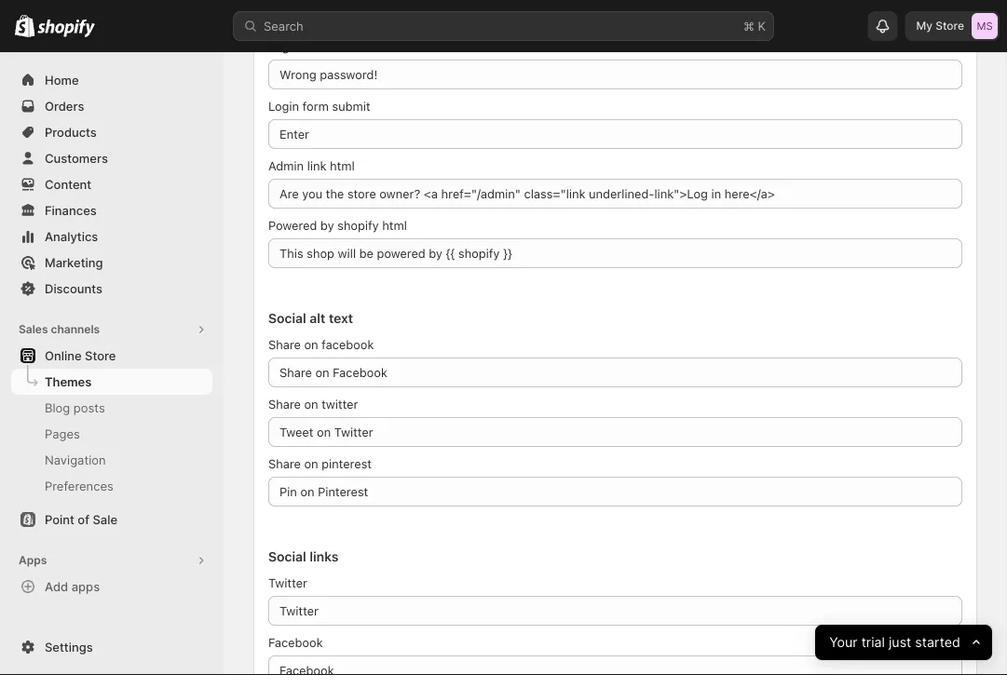 Task type: describe. For each thing, give the bounding box(es) containing it.
analytics
[[45, 229, 98, 244]]

⌘ k
[[744, 19, 766, 33]]

marketing link
[[11, 250, 213, 276]]

orders link
[[11, 93, 213, 119]]

themes link
[[11, 369, 213, 395]]

point of sale
[[45, 513, 118, 527]]

blog posts
[[45, 401, 105, 415]]

themes
[[45, 375, 92, 389]]

of
[[78, 513, 89, 527]]

1 horizontal spatial online store link
[[261, 21, 331, 39]]

started
[[916, 635, 961, 651]]

1 horizontal spatial store
[[301, 22, 331, 37]]

trial
[[862, 635, 885, 651]]

shopify image
[[15, 15, 35, 37]]

preferences
[[45, 479, 114, 494]]

add apps button
[[11, 574, 213, 600]]

channels
[[51, 323, 100, 337]]

⌘
[[744, 19, 755, 33]]

add
[[45, 580, 68, 594]]

blog posts link
[[11, 395, 213, 421]]

navigation link
[[11, 447, 213, 474]]

my
[[917, 19, 933, 33]]

customers
[[45, 151, 108, 165]]

2 horizontal spatial store
[[936, 19, 965, 33]]

1 vertical spatial online
[[45, 349, 82, 363]]

content link
[[11, 172, 213, 198]]



Task type: vqa. For each thing, say whether or not it's contained in the screenshot.
Sales
yes



Task type: locate. For each thing, give the bounding box(es) containing it.
finances
[[45, 203, 97, 218]]

discounts link
[[11, 276, 213, 302]]

sales channels
[[19, 323, 100, 337]]

online down sales channels
[[45, 349, 82, 363]]

online store right online store icon
[[261, 22, 331, 37]]

pages
[[45, 427, 80, 441]]

online store
[[261, 22, 331, 37], [45, 349, 116, 363]]

store right my
[[936, 19, 965, 33]]

0 horizontal spatial online
[[45, 349, 82, 363]]

blog
[[45, 401, 70, 415]]

online
[[261, 22, 297, 37], [45, 349, 82, 363]]

content
[[45, 177, 92, 192]]

shopify image
[[38, 19, 95, 38]]

settings
[[45, 640, 93, 655]]

0 vertical spatial online store
[[261, 22, 331, 37]]

customers link
[[11, 145, 213, 172]]

0 horizontal spatial online store link
[[11, 343, 213, 369]]

apps
[[19, 554, 47, 568]]

1 vertical spatial online store
[[45, 349, 116, 363]]

home
[[45, 73, 79, 87]]

products link
[[11, 119, 213, 145]]

your trial just started button
[[816, 626, 993, 661]]

sale
[[93, 513, 118, 527]]

online right online store icon
[[261, 22, 297, 37]]

online store link
[[261, 21, 331, 39], [11, 343, 213, 369]]

apps
[[72, 580, 100, 594]]

my store
[[917, 19, 965, 33]]

k
[[758, 19, 766, 33]]

store down sales channels button
[[85, 349, 116, 363]]

1 horizontal spatial online store
[[261, 22, 331, 37]]

1 horizontal spatial online
[[261, 22, 297, 37]]

finances link
[[11, 198, 213, 224]]

1 vertical spatial online store link
[[11, 343, 213, 369]]

point of sale link
[[11, 507, 213, 533]]

preferences link
[[11, 474, 213, 500]]

your
[[830, 635, 858, 651]]

store right online store icon
[[301, 22, 331, 37]]

point
[[45, 513, 74, 527]]

add apps
[[45, 580, 100, 594]]

online store link down channels at the left
[[11, 343, 213, 369]]

marketing
[[45, 255, 103, 270]]

search
[[264, 19, 304, 33]]

settings link
[[11, 635, 213, 661]]

pages link
[[11, 421, 213, 447]]

home link
[[11, 67, 213, 93]]

your trial just started
[[830, 635, 961, 651]]

analytics link
[[11, 224, 213, 250]]

0 vertical spatial online store link
[[261, 21, 331, 39]]

online store link right online store icon
[[261, 21, 331, 39]]

0 vertical spatial online
[[261, 22, 297, 37]]

discounts
[[45, 282, 103, 296]]

my store image
[[972, 13, 998, 39]]

0 horizontal spatial store
[[85, 349, 116, 363]]

online store image
[[235, 21, 254, 39]]

posts
[[74, 401, 105, 415]]

apps button
[[11, 548, 213, 574]]

sales
[[19, 323, 48, 337]]

point of sale button
[[0, 507, 224, 533]]

store
[[936, 19, 965, 33], [301, 22, 331, 37], [85, 349, 116, 363]]

just
[[889, 635, 912, 651]]

orders
[[45, 99, 84, 113]]

online store down channels at the left
[[45, 349, 116, 363]]

products
[[45, 125, 97, 139]]

0 horizontal spatial online store
[[45, 349, 116, 363]]

sales channels button
[[11, 317, 213, 343]]

navigation
[[45, 453, 106, 468]]



